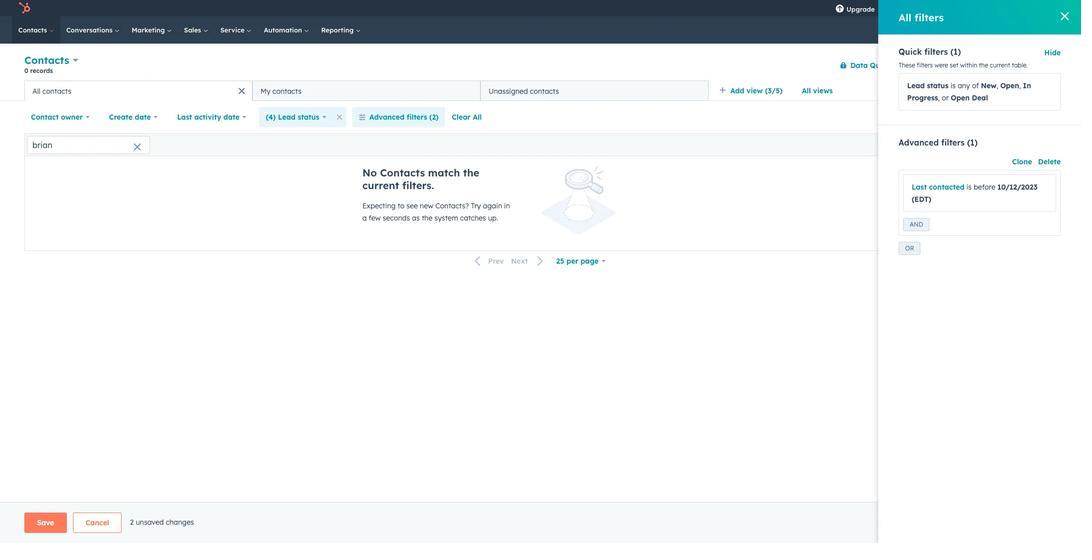 Task type: locate. For each thing, give the bounding box(es) containing it.
next button
[[508, 255, 550, 268]]

(4)
[[266, 113, 276, 122]]

current inside the no contacts match the current filters.
[[363, 179, 399, 192]]

0 horizontal spatial contacts
[[42, 86, 71, 96]]

1 vertical spatial open
[[951, 93, 970, 102]]

hide
[[1045, 48, 1061, 57]]

contacts for my contacts
[[273, 86, 302, 96]]

0 horizontal spatial lead
[[278, 113, 296, 122]]

create inside popup button
[[109, 113, 133, 122]]

1 vertical spatial (1)
[[968, 137, 978, 148]]

1 vertical spatial last
[[912, 183, 927, 192]]

1 horizontal spatial (1)
[[968, 137, 978, 148]]

advanced filters (1)
[[899, 137, 978, 148]]

0 vertical spatial lead
[[908, 81, 925, 90]]

clear input image
[[133, 143, 141, 151]]

few
[[369, 214, 381, 223]]

,
[[997, 81, 999, 90], [1020, 81, 1022, 90], [939, 93, 940, 102]]

is left before
[[967, 183, 972, 192]]

hubspot image
[[18, 2, 30, 14]]

(edt)
[[912, 195, 932, 204]]

unsaved
[[136, 518, 164, 527]]

0 vertical spatial advanced
[[370, 113, 405, 122]]

within
[[961, 61, 978, 69]]

cancel
[[86, 518, 109, 527]]

(4) lead status button
[[259, 107, 333, 127]]

1 vertical spatial create
[[109, 113, 133, 122]]

delete button
[[1039, 156, 1061, 168]]

open
[[1001, 81, 1020, 90], [951, 93, 970, 102]]

view
[[747, 86, 763, 95]]

filters for these filters were set within the current table.
[[917, 61, 934, 69]]

advanced down progress
[[899, 137, 939, 148]]

last inside last contacted is before 10/12/2023 (edt)
[[912, 183, 927, 192]]

create left contact
[[1006, 61, 1025, 69]]

1 horizontal spatial contacts
[[273, 86, 302, 96]]

last left activity in the left of the page
[[177, 113, 192, 122]]

is inside last contacted is before 10/12/2023 (edt)
[[967, 183, 972, 192]]

contacts
[[18, 26, 49, 34], [24, 54, 69, 66], [380, 166, 425, 179]]

(1) for quick filters (1)
[[951, 47, 962, 57]]

all inside button
[[32, 86, 40, 96]]

2 unsaved changes
[[128, 518, 194, 527]]

0 vertical spatial is
[[951, 81, 956, 90]]

, left or
[[939, 93, 940, 102]]

(1) up the set
[[951, 47, 962, 57]]

lead right the "(4)"
[[278, 113, 296, 122]]

last for last contacted is before 10/12/2023 (edt)
[[912, 183, 927, 192]]

contacts inside popup button
[[24, 54, 69, 66]]

sales link
[[178, 16, 214, 44]]

new
[[982, 81, 997, 90]]

contact
[[1027, 61, 1049, 69]]

the
[[980, 61, 989, 69], [463, 166, 480, 179], [422, 214, 433, 223]]

expecting
[[363, 201, 396, 210]]

2 vertical spatial contacts
[[380, 166, 425, 179]]

1 vertical spatial lead
[[278, 113, 296, 122]]

filters for advanced filters (2)
[[407, 113, 427, 122]]

contacts down records
[[42, 86, 71, 96]]

data quality button
[[834, 55, 897, 75]]

contacts
[[42, 86, 71, 96], [273, 86, 302, 96], [530, 86, 559, 96]]

hide button
[[1045, 47, 1061, 59]]

menu
[[830, 0, 1070, 20]]

1 horizontal spatial last
[[912, 183, 927, 192]]

1 vertical spatial advanced
[[899, 137, 939, 148]]

all left 'views'
[[802, 86, 811, 95]]

0 horizontal spatial the
[[422, 214, 433, 223]]

last contacted is before 10/12/2023 (edt)
[[912, 183, 1038, 204]]

settings link
[[942, 0, 964, 16]]

all
[[899, 11, 912, 24], [802, 86, 811, 95], [32, 86, 40, 96], [473, 113, 482, 122]]

these filters were set within the current table.
[[899, 61, 1028, 69]]

1 horizontal spatial the
[[463, 166, 480, 179]]

or
[[906, 244, 915, 252]]

contacts right my
[[273, 86, 302, 96]]

date
[[135, 113, 151, 122], [224, 113, 240, 122]]

1 vertical spatial status
[[298, 113, 320, 122]]

1 horizontal spatial current
[[991, 61, 1011, 69]]

upgrade image
[[836, 5, 845, 14]]

0 horizontal spatial create
[[109, 113, 133, 122]]

0 horizontal spatial current
[[363, 179, 399, 192]]

filters inside "advanced filters (2)" button
[[407, 113, 427, 122]]

expecting to see new contacts? try again in a few seconds as the system catches up.
[[363, 201, 510, 223]]

, right of on the right top
[[997, 81, 999, 90]]

1 horizontal spatial is
[[967, 183, 972, 192]]

prev
[[488, 257, 504, 266]]

contacts banner
[[24, 52, 1057, 81]]

create down all contacts button
[[109, 113, 133, 122]]

current left table.
[[991, 61, 1011, 69]]

1 vertical spatial the
[[463, 166, 480, 179]]

status
[[928, 81, 949, 90], [298, 113, 320, 122]]

1 horizontal spatial status
[[928, 81, 949, 90]]

current
[[991, 61, 1011, 69], [363, 179, 399, 192]]

2 horizontal spatial contacts
[[530, 86, 559, 96]]

date down all contacts button
[[135, 113, 151, 122]]

contact
[[31, 113, 59, 122]]

all down 0 records
[[32, 86, 40, 96]]

contact owner button
[[24, 107, 96, 127]]

(2)
[[430, 113, 439, 122]]

page section element
[[0, 513, 1082, 533]]

all right calling icon
[[899, 11, 912, 24]]

0 horizontal spatial status
[[298, 113, 320, 122]]

deal
[[972, 93, 989, 102]]

10/12/2023
[[998, 183, 1038, 192]]

1 horizontal spatial ,
[[997, 81, 999, 90]]

advanced inside button
[[370, 113, 405, 122]]

views
[[814, 86, 833, 95]]

before
[[974, 183, 996, 192]]

the right the as
[[422, 214, 433, 223]]

Search HubSpot search field
[[939, 21, 1064, 39]]

0 vertical spatial (1)
[[951, 47, 962, 57]]

1 contacts from the left
[[42, 86, 71, 96]]

menu containing apoptosis studios
[[830, 0, 1070, 20]]

0 horizontal spatial (1)
[[951, 47, 962, 57]]

contacts up records
[[24, 54, 69, 66]]

these
[[899, 61, 916, 69]]

2 horizontal spatial the
[[980, 61, 989, 69]]

status right the "(4)"
[[298, 113, 320, 122]]

0 horizontal spatial last
[[177, 113, 192, 122]]

2 date from the left
[[224, 113, 240, 122]]

apoptosis
[[998, 4, 1029, 12]]

advanced for advanced filters (2)
[[370, 113, 405, 122]]

cancel button
[[73, 513, 122, 533]]

the right within
[[980, 61, 989, 69]]

current up expecting at left
[[363, 179, 399, 192]]

0 vertical spatial open
[[1001, 81, 1020, 90]]

is left the any
[[951, 81, 956, 90]]

create inside button
[[1006, 61, 1025, 69]]

date right activity in the left of the page
[[224, 113, 240, 122]]

marketing
[[132, 26, 167, 34]]

0 vertical spatial current
[[991, 61, 1011, 69]]

0 horizontal spatial is
[[951, 81, 956, 90]]

last up (edt)
[[912, 183, 927, 192]]

clear all button
[[446, 107, 489, 127]]

2 vertical spatial the
[[422, 214, 433, 223]]

(1)
[[951, 47, 962, 57], [968, 137, 978, 148]]

0 horizontal spatial advanced
[[370, 113, 405, 122]]

last
[[177, 113, 192, 122], [912, 183, 927, 192]]

, left "in"
[[1020, 81, 1022, 90]]

1 horizontal spatial advanced
[[899, 137, 939, 148]]

automation link
[[258, 16, 315, 44]]

and
[[910, 221, 924, 228]]

lead inside 'popup button'
[[278, 113, 296, 122]]

0 vertical spatial contacts
[[18, 26, 49, 34]]

all for all views
[[802, 86, 811, 95]]

notifications button
[[964, 0, 981, 16]]

of
[[973, 81, 980, 90]]

25
[[557, 257, 565, 266]]

data quality
[[851, 61, 897, 70]]

service
[[220, 26, 247, 34]]

my contacts button
[[253, 81, 481, 101]]

1 horizontal spatial open
[[1001, 81, 1020, 90]]

contacts right no
[[380, 166, 425, 179]]

3 contacts from the left
[[530, 86, 559, 96]]

1 vertical spatial contacts
[[24, 54, 69, 66]]

help image
[[929, 5, 938, 14]]

automation
[[264, 26, 304, 34]]

and button
[[904, 218, 930, 231]]

lead up progress
[[908, 81, 925, 90]]

last activity date button
[[171, 107, 253, 127]]

try
[[471, 201, 481, 210]]

open down the any
[[951, 93, 970, 102]]

(1) down deal on the right
[[968, 137, 978, 148]]

advanced down my contacts button
[[370, 113, 405, 122]]

contacts down the contacts banner
[[530, 86, 559, 96]]

0 vertical spatial last
[[177, 113, 192, 122]]

contacts down hubspot link
[[18, 26, 49, 34]]

1 vertical spatial current
[[363, 179, 399, 192]]

all right clear
[[473, 113, 482, 122]]

calling icon image
[[888, 5, 897, 14]]

the inside the no contacts match the current filters.
[[463, 166, 480, 179]]

settings image
[[949, 5, 958, 14]]

open left "in"
[[1001, 81, 1020, 90]]

a
[[363, 214, 367, 223]]

in progress
[[908, 81, 1032, 102]]

sales
[[184, 26, 203, 34]]

close image
[[1061, 12, 1070, 20]]

1 vertical spatial is
[[967, 183, 972, 192]]

last inside popup button
[[177, 113, 192, 122]]

status up or
[[928, 81, 949, 90]]

delete
[[1039, 157, 1061, 166]]

is for is before
[[967, 183, 972, 192]]

1 horizontal spatial date
[[224, 113, 240, 122]]

match
[[428, 166, 460, 179]]

contact owner
[[31, 113, 83, 122]]

0 vertical spatial create
[[1006, 61, 1025, 69]]

2 contacts from the left
[[273, 86, 302, 96]]

per
[[567, 257, 579, 266]]

0 horizontal spatial date
[[135, 113, 151, 122]]

reporting
[[321, 26, 356, 34]]

the right match
[[463, 166, 480, 179]]

create
[[1006, 61, 1025, 69], [109, 113, 133, 122]]

0 horizontal spatial open
[[951, 93, 970, 102]]

1 horizontal spatial create
[[1006, 61, 1025, 69]]



Task type: vqa. For each thing, say whether or not it's contained in the screenshot.
All views link
yes



Task type: describe. For each thing, give the bounding box(es) containing it.
the inside expecting to see new contacts? try again in a few seconds as the system catches up.
[[422, 214, 433, 223]]

next
[[511, 257, 528, 266]]

apoptosis studios
[[998, 4, 1054, 12]]

search button
[[1053, 21, 1073, 39]]

actions button
[[903, 57, 948, 73]]

all contacts
[[32, 86, 71, 96]]

contacts?
[[436, 201, 469, 210]]

0 horizontal spatial ,
[[939, 93, 940, 102]]

catches
[[460, 214, 486, 223]]

system
[[435, 214, 458, 223]]

0 vertical spatial the
[[980, 61, 989, 69]]

(1) for advanced filters (1)
[[968, 137, 978, 148]]

last contacted button
[[912, 183, 965, 192]]

export
[[973, 141, 992, 148]]

import button
[[954, 57, 991, 73]]

1 horizontal spatial lead
[[908, 81, 925, 90]]

page
[[581, 257, 599, 266]]

conversations
[[66, 26, 115, 34]]

create for create date
[[109, 113, 133, 122]]

add view (3/5)
[[731, 86, 783, 95]]

actions
[[912, 61, 933, 69]]

any
[[958, 81, 971, 90]]

all filters
[[899, 11, 944, 24]]

contacts for unassigned contacts
[[530, 86, 559, 96]]

see
[[407, 201, 418, 210]]

marketing link
[[126, 16, 178, 44]]

0 records
[[24, 67, 53, 75]]

, or open deal
[[939, 93, 989, 102]]

conversations link
[[60, 16, 126, 44]]

contacts inside the no contacts match the current filters.
[[380, 166, 425, 179]]

unassigned
[[489, 86, 528, 96]]

all for all contacts
[[32, 86, 40, 96]]

marketplaces button
[[904, 0, 925, 16]]

Search name, phone, email addresses, or company search field
[[27, 136, 150, 154]]

help button
[[925, 0, 942, 16]]

hubspot link
[[12, 2, 38, 14]]

activity
[[194, 113, 221, 122]]

clone
[[1013, 157, 1033, 166]]

new
[[420, 201, 434, 210]]

import
[[962, 61, 983, 69]]

advanced for advanced filters (1)
[[899, 137, 939, 148]]

progress
[[908, 93, 939, 102]]

all views link
[[796, 81, 840, 101]]

last for last activity date
[[177, 113, 192, 122]]

search image
[[1058, 25, 1068, 34]]

2 horizontal spatial ,
[[1020, 81, 1022, 90]]

unassigned contacts
[[489, 86, 559, 96]]

filters.
[[403, 179, 434, 192]]

lead status is any of
[[908, 81, 982, 90]]

unassigned contacts button
[[481, 81, 709, 101]]

no contacts match the current filters.
[[363, 166, 480, 192]]

all for all filters
[[899, 11, 912, 24]]

last activity date
[[177, 113, 240, 122]]

1 date from the left
[[135, 113, 151, 122]]

owner
[[61, 113, 83, 122]]

2
[[130, 518, 134, 527]]

as
[[412, 214, 420, 223]]

changes
[[166, 518, 194, 527]]

my
[[261, 86, 271, 96]]

contacts for all contacts
[[42, 86, 71, 96]]

were
[[935, 61, 949, 69]]

quality
[[871, 61, 897, 70]]

open for deal
[[951, 93, 970, 102]]

calling icon button
[[884, 1, 901, 16]]

tara schultz image
[[987, 4, 996, 13]]

notifications image
[[968, 5, 977, 14]]

contacted
[[930, 183, 965, 192]]

advanced filters (2) button
[[352, 107, 446, 127]]

quick filters (1)
[[899, 47, 962, 57]]

create for create contact
[[1006, 61, 1025, 69]]

create date button
[[102, 107, 165, 127]]

status inside the (4) lead status 'popup button'
[[298, 113, 320, 122]]

0
[[24, 67, 28, 75]]

filters for advanced filters (1)
[[942, 137, 965, 148]]

save
[[37, 518, 54, 527]]

new , open ,
[[982, 81, 1024, 90]]

filters for all filters
[[915, 11, 944, 24]]

is for is any of
[[951, 81, 956, 90]]

my contacts
[[261, 86, 302, 96]]

in
[[504, 201, 510, 210]]

export button
[[967, 138, 999, 151]]

prev button
[[469, 255, 508, 268]]

records
[[30, 67, 53, 75]]

create date
[[109, 113, 151, 122]]

all views
[[802, 86, 833, 95]]

or
[[942, 93, 949, 102]]

marketplaces image
[[910, 5, 919, 14]]

clear all
[[452, 113, 482, 122]]

upgrade
[[847, 5, 875, 13]]

filters for quick filters (1)
[[925, 47, 949, 57]]

to
[[398, 201, 405, 210]]

(3/5)
[[766, 86, 783, 95]]

in
[[1024, 81, 1032, 90]]

0 vertical spatial status
[[928, 81, 949, 90]]

(4) lead status
[[266, 113, 320, 122]]

pagination navigation
[[469, 255, 550, 268]]

up.
[[488, 214, 499, 223]]

table.
[[1013, 61, 1028, 69]]

quick
[[899, 47, 923, 57]]

all inside 'button'
[[473, 113, 482, 122]]

open for ,
[[1001, 81, 1020, 90]]

apoptosis studios button
[[981, 0, 1070, 16]]



